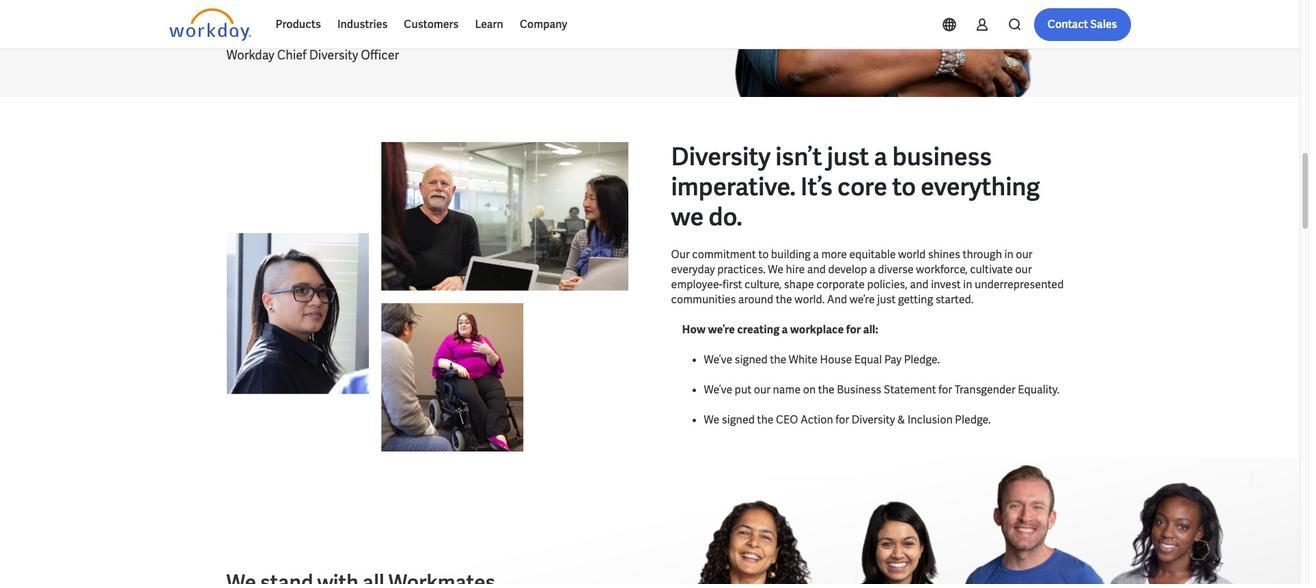 Task type: vqa. For each thing, say whether or not it's contained in the screenshot.
"of" to the right
no



Task type: describe. For each thing, give the bounding box(es) containing it.
the inside "our commitment to building a more equitable world shines through in our everyday practices. we hire and develop a diverse workforce, cultivate our employee-first culture, shape corporate policies, and invest in underrepresented communities around the world. and we're just getting started."
[[776, 293, 792, 307]]

ceo
[[776, 413, 798, 427]]

through
[[963, 247, 1002, 262]]

workday
[[226, 47, 275, 63]]

carin
[[226, 29, 258, 45]]

chief
[[277, 47, 307, 63]]

learn button
[[467, 8, 512, 41]]

for for all:
[[846, 323, 861, 337]]

signed for we
[[722, 413, 755, 427]]

employee-
[[671, 278, 723, 292]]

practices.
[[717, 263, 766, 277]]

all:
[[863, 323, 879, 337]]

transgender
[[955, 383, 1016, 397]]

it's
[[801, 171, 833, 203]]

0 vertical spatial our
[[1016, 247, 1033, 262]]

we've signed the white house equal pay pledge.
[[704, 353, 940, 367]]

our commitment to building a more equitable world shines through in our everyday practices. we hire and develop a diverse workforce, cultivate our employee-first culture, shape corporate policies, and invest in underrepresented communities around the world. and we're just getting started.
[[671, 247, 1064, 307]]

products button
[[267, 8, 329, 41]]

our
[[671, 247, 690, 262]]

first
[[723, 278, 742, 292]]

0 horizontal spatial in
[[963, 278, 973, 292]]

the left ceo
[[757, 413, 774, 427]]

house
[[820, 353, 852, 367]]

industries
[[337, 17, 388, 31]]

commitment
[[692, 247, 756, 262]]

1 vertical spatial we
[[704, 413, 720, 427]]

invest
[[931, 278, 961, 292]]

2 vertical spatial our
[[754, 383, 771, 397]]

how we're creating a workplace for all:
[[682, 323, 879, 337]]

isn't
[[776, 141, 822, 173]]

core
[[838, 171, 888, 203]]

creating
[[737, 323, 780, 337]]

0 vertical spatial pledge.
[[904, 353, 940, 367]]

the right on
[[818, 383, 835, 397]]

started.
[[936, 293, 974, 307]]

inclusion
[[908, 413, 953, 427]]

we inside "our commitment to building a more equitable world shines through in our everyday practices. we hire and develop a diverse workforce, cultivate our employee-first culture, shape corporate policies, and invest in underrepresented communities around the world. and we're just getting started."
[[768, 263, 784, 277]]

culture,
[[745, 278, 782, 292]]

on
[[803, 383, 816, 397]]

name
[[773, 383, 801, 397]]

we've put our name on the business statement for transgender equality.
[[704, 383, 1060, 397]]

to inside diversity isn't just a business imperative. it's core to everything we do.
[[892, 171, 916, 203]]

2 horizontal spatial diversity
[[852, 413, 895, 427]]

equitable
[[850, 247, 896, 262]]

imperative.
[[671, 171, 796, 203]]

put
[[735, 383, 752, 397]]

customers button
[[396, 8, 467, 41]]

we're inside "our commitment to building a more equitable world shines through in our everyday practices. we hire and develop a diverse workforce, cultivate our employee-first culture, shape corporate policies, and invest in underrepresented communities around the world. and we're just getting started."
[[850, 293, 875, 307]]

shines
[[928, 247, 961, 262]]

carin taylor workday chief diversity officer
[[226, 29, 399, 63]]

pay
[[885, 353, 902, 367]]

officer
[[361, 47, 399, 63]]

contact
[[1048, 17, 1088, 31]]

around
[[738, 293, 774, 307]]

to inside "our commitment to building a more equitable world shines through in our everyday practices. we hire and develop a diverse workforce, cultivate our employee-first culture, shape corporate policies, and invest in underrepresented communities around the world. and we're just getting started."
[[759, 247, 769, 262]]

diversity inside diversity isn't just a business imperative. it's core to everything we do.
[[671, 141, 771, 173]]

world
[[898, 247, 926, 262]]

1 horizontal spatial pledge.
[[955, 413, 991, 427]]

workforce,
[[916, 263, 968, 277]]

we've for we've signed the white house equal pay pledge.
[[704, 353, 733, 367]]

and
[[827, 293, 847, 307]]

policies,
[[867, 278, 908, 292]]

go to the homepage image
[[169, 8, 251, 41]]

statement
[[884, 383, 936, 397]]

building
[[771, 247, 811, 262]]



Task type: locate. For each thing, give the bounding box(es) containing it.
industries button
[[329, 8, 396, 41]]

1 horizontal spatial we
[[768, 263, 784, 277]]

just
[[827, 141, 869, 173], [877, 293, 896, 307]]

to right core
[[892, 171, 916, 203]]

the
[[776, 293, 792, 307], [770, 353, 787, 367], [818, 383, 835, 397], [757, 413, 774, 427]]

in up cultivate
[[1005, 247, 1014, 262]]

and right hire
[[807, 263, 826, 277]]

1 vertical spatial just
[[877, 293, 896, 307]]

1 vertical spatial for
[[939, 383, 952, 397]]

the down shape in the right top of the page
[[776, 293, 792, 307]]

1 vertical spatial and
[[910, 278, 929, 292]]

0 vertical spatial we've
[[704, 353, 733, 367]]

communities
[[671, 293, 736, 307]]

in up started.
[[963, 278, 973, 292]]

customers
[[404, 17, 459, 31]]

0 horizontal spatial we're
[[708, 323, 735, 337]]

1 vertical spatial to
[[759, 247, 769, 262]]

a right 'creating' at right bottom
[[782, 323, 788, 337]]

equality.
[[1018, 383, 1060, 397]]

for
[[846, 323, 861, 337], [939, 383, 952, 397], [836, 413, 849, 427]]

1 horizontal spatial and
[[910, 278, 929, 292]]

underrepresented
[[975, 278, 1064, 292]]

0 vertical spatial we
[[768, 263, 784, 277]]

getting
[[898, 293, 933, 307]]

taylor
[[260, 29, 295, 45]]

diverse
[[878, 263, 914, 277]]

the left white on the bottom right of page
[[770, 353, 787, 367]]

0 horizontal spatial and
[[807, 263, 826, 277]]

0 vertical spatial for
[[846, 323, 861, 337]]

diversity up do.
[[671, 141, 771, 173]]

a left business
[[874, 141, 888, 173]]

1 vertical spatial signed
[[722, 413, 755, 427]]

1 we've from the top
[[704, 353, 733, 367]]

signed
[[735, 353, 768, 367], [722, 413, 755, 427]]

2 vertical spatial for
[[836, 413, 849, 427]]

1 horizontal spatial to
[[892, 171, 916, 203]]

we signed the ceo action for diversity & inclusion pledge.
[[704, 413, 991, 427]]

a inside diversity isn't just a business imperative. it's core to everything we do.
[[874, 141, 888, 173]]

signed for we've
[[735, 353, 768, 367]]

do.
[[709, 201, 743, 233]]

we're right and
[[850, 293, 875, 307]]

0 vertical spatial signed
[[735, 353, 768, 367]]

corporate
[[817, 278, 865, 292]]

just inside "our commitment to building a more equitable world shines through in our everyday practices. we hire and develop a diverse workforce, cultivate our employee-first culture, shape corporate policies, and invest in underrepresented communities around the world. and we're just getting started."
[[877, 293, 896, 307]]

1 horizontal spatial we're
[[850, 293, 875, 307]]

shape
[[784, 278, 814, 292]]

a
[[874, 141, 888, 173], [813, 247, 819, 262], [870, 263, 876, 277], [782, 323, 788, 337]]

business
[[837, 383, 882, 397]]

1 horizontal spatial in
[[1005, 247, 1014, 262]]

signed down 'creating' at right bottom
[[735, 353, 768, 367]]

how
[[682, 323, 706, 337]]

1 horizontal spatial just
[[877, 293, 896, 307]]

we've left put
[[704, 383, 733, 397]]

just down policies, at top right
[[877, 293, 896, 307]]

1 vertical spatial diversity
[[671, 141, 771, 173]]

company
[[520, 17, 567, 31]]

0 horizontal spatial diversity
[[309, 47, 358, 63]]

pledge. right pay
[[904, 353, 940, 367]]

1 vertical spatial we're
[[708, 323, 735, 337]]

cultivate
[[970, 263, 1013, 277]]

sales
[[1091, 17, 1117, 31]]

0 vertical spatial to
[[892, 171, 916, 203]]

diversity inside carin taylor workday chief diversity officer
[[309, 47, 358, 63]]

company button
[[512, 8, 576, 41]]

0 horizontal spatial to
[[759, 247, 769, 262]]

a down equitable
[[870, 263, 876, 277]]

diversity isn't just a business imperative. it's core to everything we do.
[[671, 141, 1040, 233]]

2 we've from the top
[[704, 383, 733, 397]]

we've down how at the bottom of page
[[704, 353, 733, 367]]

a left "more"
[[813, 247, 819, 262]]

business
[[893, 141, 992, 173]]

everyday
[[671, 263, 715, 277]]

&
[[898, 413, 905, 427]]

0 vertical spatial and
[[807, 263, 826, 277]]

products
[[276, 17, 321, 31]]

to up practices.
[[759, 247, 769, 262]]

diversity left '&'
[[852, 413, 895, 427]]

hire
[[786, 263, 805, 277]]

and
[[807, 263, 826, 277], [910, 278, 929, 292]]

we've
[[704, 353, 733, 367], [704, 383, 733, 397]]

0 horizontal spatial pledge.
[[904, 353, 940, 367]]

workplace
[[790, 323, 844, 337]]

to
[[892, 171, 916, 203], [759, 247, 769, 262]]

0 vertical spatial we're
[[850, 293, 875, 307]]

1 vertical spatial our
[[1015, 263, 1032, 277]]

pledge.
[[904, 353, 940, 367], [955, 413, 991, 427]]

equal
[[855, 353, 882, 367]]

diversity
[[309, 47, 358, 63], [671, 141, 771, 173], [852, 413, 895, 427]]

just right isn't on the right top
[[827, 141, 869, 173]]

contact sales link
[[1034, 8, 1131, 41]]

we
[[671, 201, 704, 233]]

develop
[[828, 263, 867, 277]]

signed down put
[[722, 413, 755, 427]]

action
[[801, 413, 833, 427]]

for right action
[[836, 413, 849, 427]]

in
[[1005, 247, 1014, 262], [963, 278, 973, 292]]

0 vertical spatial in
[[1005, 247, 1014, 262]]

we've for we've put our name on the business statement for transgender equality.
[[704, 383, 733, 397]]

everything
[[921, 171, 1040, 203]]

2 vertical spatial diversity
[[852, 413, 895, 427]]

more
[[822, 247, 847, 262]]

we're
[[850, 293, 875, 307], [708, 323, 735, 337]]

diversity down industries dropdown button
[[309, 47, 358, 63]]

1 vertical spatial we've
[[704, 383, 733, 397]]

for left all:
[[846, 323, 861, 337]]

we
[[768, 263, 784, 277], [704, 413, 720, 427]]

1 vertical spatial in
[[963, 278, 973, 292]]

for for diversity
[[836, 413, 849, 427]]

1 vertical spatial pledge.
[[955, 413, 991, 427]]

and up getting
[[910, 278, 929, 292]]

contact sales
[[1048, 17, 1117, 31]]

0 horizontal spatial just
[[827, 141, 869, 173]]

our
[[1016, 247, 1033, 262], [1015, 263, 1032, 277], [754, 383, 771, 397]]

world.
[[795, 293, 825, 307]]

just inside diversity isn't just a business imperative. it's core to everything we do.
[[827, 141, 869, 173]]

learn
[[475, 17, 503, 31]]

0 vertical spatial just
[[827, 141, 869, 173]]

we're right how at the bottom of page
[[708, 323, 735, 337]]

pledge. down transgender
[[955, 413, 991, 427]]

for up inclusion on the right bottom
[[939, 383, 952, 397]]

0 horizontal spatial we
[[704, 413, 720, 427]]

1 horizontal spatial diversity
[[671, 141, 771, 173]]

white
[[789, 353, 818, 367]]

0 vertical spatial diversity
[[309, 47, 358, 63]]



